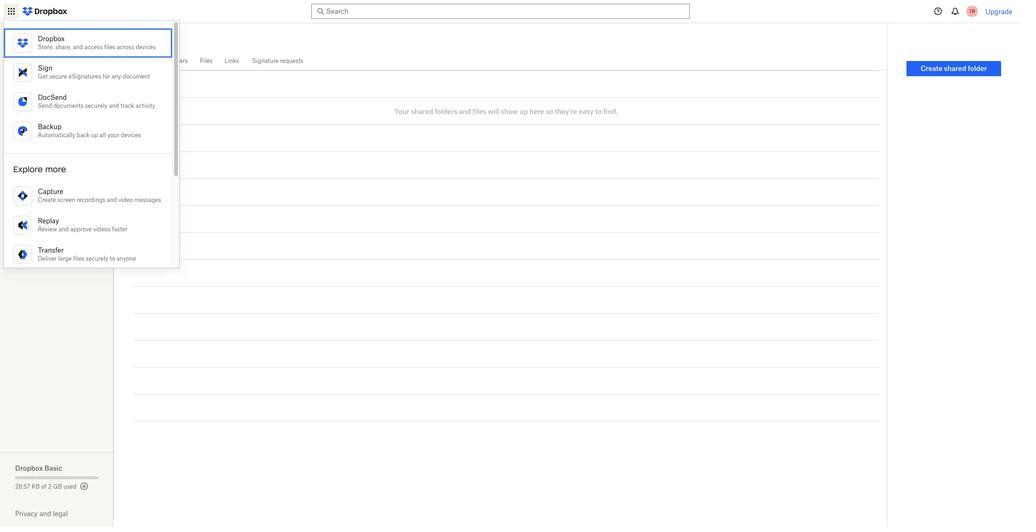 Task type: locate. For each thing, give the bounding box(es) containing it.
deliver
[[38, 255, 57, 262]]

shared for create
[[944, 64, 966, 72]]

1 vertical spatial up
[[91, 132, 98, 139]]

files left across
[[104, 44, 115, 51]]

requests for signature requests
[[280, 57, 303, 64]]

shared up recents link
[[133, 31, 171, 44]]

to left "anyone" on the top
[[110, 255, 115, 262]]

shared up send
[[15, 91, 41, 101]]

videos
[[93, 226, 111, 233]]

review
[[38, 226, 57, 233]]

legal
[[53, 510, 68, 518]]

shared left folder
[[944, 64, 966, 72]]

0 vertical spatial devices
[[136, 44, 156, 51]]

requests inside signature requests link
[[280, 57, 303, 64]]

up
[[520, 107, 528, 115], [91, 132, 98, 139]]

securely inside docsend send documents securely and track activity
[[85, 102, 107, 109]]

0 vertical spatial to
[[595, 107, 602, 115]]

devices up recents link
[[136, 44, 156, 51]]

recents link
[[133, 52, 156, 69]]

up left the 'all'
[[91, 132, 98, 139]]

messages
[[134, 196, 161, 203]]

to
[[595, 107, 602, 115], [110, 255, 115, 262]]

and left track
[[109, 102, 119, 109]]

1 horizontal spatial shared
[[944, 64, 966, 72]]

shared
[[944, 64, 966, 72], [411, 107, 433, 115]]

backup automatically back up all your devices
[[38, 123, 141, 139]]

0 vertical spatial up
[[520, 107, 528, 115]]

dropbox up "28.57"
[[15, 464, 43, 472]]

0 vertical spatial create
[[921, 64, 943, 72]]

securely up backup automatically back up all your devices
[[85, 102, 107, 109]]

0 vertical spatial shared
[[944, 64, 966, 72]]

and right 'folders'
[[459, 107, 471, 115]]

securely left "anyone" on the top
[[86, 255, 108, 262]]

1 vertical spatial create
[[38, 196, 56, 203]]

all files link
[[15, 32, 114, 47]]

and
[[73, 44, 83, 51], [109, 102, 119, 109], [459, 107, 471, 115], [107, 196, 117, 203], [59, 226, 69, 233], [39, 510, 51, 518]]

documents
[[53, 102, 84, 109]]

photos
[[15, 53, 40, 63]]

1 vertical spatial shared
[[15, 91, 41, 101]]

devices
[[136, 44, 156, 51], [121, 132, 141, 139]]

and inside capture create screen recordings and video messages
[[107, 196, 117, 203]]

files down file requests 'link'
[[45, 129, 60, 139]]

1 vertical spatial dropbox
[[15, 464, 43, 472]]

deleted files link
[[15, 124, 98, 143]]

shared right your
[[411, 107, 433, 115]]

privacy and legal link
[[15, 510, 114, 518]]

1 vertical spatial to
[[110, 255, 115, 262]]

0 horizontal spatial shared
[[15, 91, 41, 101]]

files inside "link"
[[45, 129, 60, 139]]

track
[[121, 102, 134, 109]]

securely inside transfer deliver large files securely to anyone
[[86, 255, 108, 262]]

1 horizontal spatial up
[[520, 107, 528, 115]]

0 horizontal spatial shared
[[411, 107, 433, 115]]

esignatures
[[69, 73, 101, 80]]

share,
[[55, 44, 71, 51]]

global header element
[[0, 0, 1020, 23]]

dropbox up store,
[[38, 35, 64, 43]]

1 vertical spatial requests
[[30, 110, 61, 120]]

dropbox store, share, and access files across devices
[[38, 35, 156, 51]]

1 vertical spatial shared
[[411, 107, 433, 115]]

0 horizontal spatial to
[[110, 255, 115, 262]]

anyone
[[117, 255, 136, 262]]

show
[[501, 107, 518, 115]]

dropbox basic
[[15, 464, 62, 472]]

0 horizontal spatial up
[[91, 132, 98, 139]]

files right large
[[73, 255, 84, 262]]

devices right "your"
[[121, 132, 141, 139]]

to left find.
[[595, 107, 602, 115]]

dropbox inside dropbox store, share, and access files across devices
[[38, 35, 64, 43]]

create
[[921, 64, 943, 72], [38, 196, 56, 203]]

capture
[[38, 187, 63, 195]]

0 vertical spatial securely
[[85, 102, 107, 109]]

and right share,
[[73, 44, 83, 51]]

for
[[103, 73, 110, 80]]

tab list
[[133, 52, 887, 71]]

files inside transfer deliver large files securely to anyone
[[73, 255, 84, 262]]

dropbox for basic
[[15, 464, 43, 472]]

they're
[[555, 107, 577, 115]]

1 horizontal spatial shared
[[133, 31, 171, 44]]

0 horizontal spatial requests
[[30, 110, 61, 120]]

of
[[41, 483, 47, 490]]

all files
[[15, 35, 42, 44]]

shared inside button
[[944, 64, 966, 72]]

create inside button
[[921, 64, 943, 72]]

to inside transfer deliver large files securely to anyone
[[110, 255, 115, 262]]

0 vertical spatial dropbox
[[38, 35, 64, 43]]

0 horizontal spatial create
[[38, 196, 56, 203]]

1 horizontal spatial create
[[921, 64, 943, 72]]

video
[[118, 196, 133, 203]]

signatures
[[15, 72, 54, 82]]

folders
[[435, 107, 457, 115]]

upgrade
[[986, 7, 1013, 15]]

dropbox logo - go to the homepage image
[[19, 4, 71, 19]]

devices inside backup automatically back up all your devices
[[121, 132, 141, 139]]

1 vertical spatial devices
[[121, 132, 141, 139]]

all
[[100, 132, 106, 139]]

store,
[[38, 44, 54, 51]]

and inside docsend send documents securely and track activity
[[109, 102, 119, 109]]

access
[[85, 44, 103, 51]]

28.57
[[15, 483, 30, 490]]

requests inside file requests 'link'
[[30, 110, 61, 120]]

1 horizontal spatial requests
[[280, 57, 303, 64]]

activity
[[136, 102, 155, 109]]

signature requests
[[252, 57, 303, 64]]

sign
[[38, 64, 53, 72]]

and right the review
[[59, 226, 69, 233]]

transfer
[[38, 246, 64, 254]]

docsend send documents securely and track activity
[[38, 93, 155, 109]]

deleted
[[15, 129, 43, 139]]

securely
[[85, 102, 107, 109], [86, 255, 108, 262]]

more
[[45, 165, 66, 174]]

create down capture
[[38, 196, 56, 203]]

1 vertical spatial securely
[[86, 255, 108, 262]]

used
[[63, 483, 76, 490]]

0 vertical spatial shared
[[133, 31, 171, 44]]

requests down send
[[30, 110, 61, 120]]

and left legal
[[39, 510, 51, 518]]

dropbox for store,
[[38, 35, 64, 43]]

photos link
[[15, 49, 98, 68]]

0 vertical spatial requests
[[280, 57, 303, 64]]

requests right signature
[[280, 57, 303, 64]]

shared
[[133, 31, 171, 44], [15, 91, 41, 101]]

signature requests link
[[251, 52, 305, 69]]

find.
[[603, 107, 618, 115]]

create left folder
[[921, 64, 943, 72]]

up left here
[[520, 107, 528, 115]]

tab list containing recents
[[133, 52, 887, 71]]

files
[[27, 35, 42, 44], [104, 44, 115, 51], [473, 107, 486, 115], [45, 129, 60, 139], [73, 255, 84, 262]]

secure
[[49, 73, 67, 80]]

privacy
[[15, 510, 38, 518]]

file requests link
[[15, 106, 98, 124]]

and left video
[[107, 196, 117, 203]]

requests
[[280, 57, 303, 64], [30, 110, 61, 120]]



Task type: describe. For each thing, give the bounding box(es) containing it.
recordings
[[77, 196, 105, 203]]

your
[[395, 107, 409, 115]]

your shared folders and files will show up here so they're easy to find.
[[395, 107, 618, 115]]

1 horizontal spatial to
[[595, 107, 602, 115]]

here
[[530, 107, 544, 115]]

and inside dropbox store, share, and access files across devices
[[73, 44, 83, 51]]

2
[[48, 483, 52, 490]]

sign get secure esignatures for any document
[[38, 64, 150, 80]]

basic
[[44, 464, 62, 472]]

folders
[[168, 57, 188, 64]]

files inside dropbox store, share, and access files across devices
[[104, 44, 115, 51]]

screen
[[57, 196, 75, 203]]

signature
[[252, 57, 279, 64]]

your
[[107, 132, 119, 139]]

document
[[123, 73, 150, 80]]

docsend
[[38, 93, 67, 101]]

files left will
[[473, 107, 486, 115]]

any
[[112, 73, 121, 80]]

get more space image
[[78, 481, 90, 492]]

replay review and approve videos faster
[[38, 217, 127, 233]]

files link
[[200, 52, 213, 69]]

get
[[38, 73, 48, 80]]

easy
[[579, 107, 594, 115]]

devices inside dropbox store, share, and access files across devices
[[136, 44, 156, 51]]

create inside capture create screen recordings and video messages
[[38, 196, 56, 203]]

files right all
[[27, 35, 42, 44]]

kb
[[32, 483, 40, 490]]

send
[[38, 102, 52, 109]]

shared for your
[[411, 107, 433, 115]]

links
[[225, 57, 239, 64]]

privacy and legal
[[15, 510, 68, 518]]

capture create screen recordings and video messages
[[38, 187, 161, 203]]

shared link
[[15, 87, 98, 106]]

folder
[[968, 64, 987, 72]]

signatures link
[[15, 68, 98, 87]]

gb
[[53, 483, 62, 490]]

up inside backup automatically back up all your devices
[[91, 132, 98, 139]]

deleted files
[[15, 129, 60, 139]]

28.57 kb of 2 gb used
[[15, 483, 76, 490]]

explore
[[13, 165, 43, 174]]

files
[[200, 57, 213, 64]]

file requests
[[15, 110, 61, 120]]

transfer deliver large files securely to anyone
[[38, 246, 136, 262]]

create shared folder button
[[907, 61, 1001, 76]]

approve
[[70, 226, 92, 233]]

so
[[546, 107, 553, 115]]

file
[[15, 110, 28, 120]]

all
[[15, 35, 25, 44]]

links link
[[224, 52, 239, 69]]

folders link
[[167, 52, 188, 69]]

upgrade link
[[986, 7, 1013, 15]]

create shared folder
[[921, 64, 987, 72]]

across
[[117, 44, 134, 51]]

backup
[[38, 123, 62, 131]]

faster
[[112, 226, 127, 233]]

back
[[77, 132, 90, 139]]

explore more
[[13, 165, 66, 174]]

recents
[[133, 57, 156, 64]]

large
[[58, 255, 72, 262]]

requests for file requests
[[30, 110, 61, 120]]

automatically
[[38, 132, 75, 139]]

and inside replay review and approve videos faster
[[59, 226, 69, 233]]

replay
[[38, 217, 59, 225]]

will
[[488, 107, 499, 115]]



Task type: vqa. For each thing, say whether or not it's contained in the screenshot.
Recents
yes



